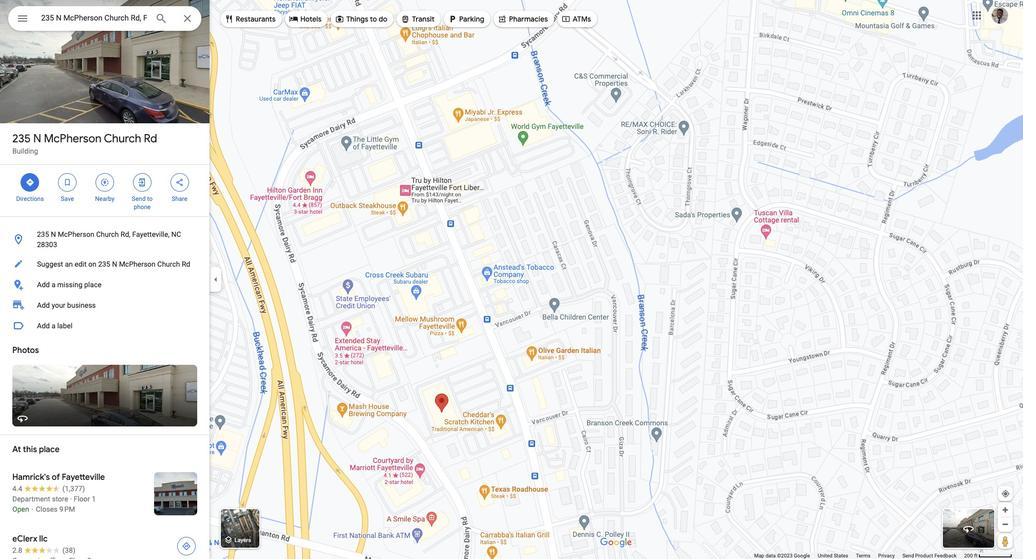 Task type: vqa. For each thing, say whether or not it's contained in the screenshot.
Rd
yes



Task type: locate. For each thing, give the bounding box(es) containing it.
1 vertical spatial n
[[51, 230, 56, 238]]

1
[[92, 495, 96, 503]]

to up phone
[[147, 195, 153, 202]]

2.8
[[12, 546, 22, 555]]

add left 'your'
[[37, 301, 50, 309]]

1 horizontal spatial send
[[903, 553, 915, 559]]

3 add from the top
[[37, 322, 50, 330]]

zoom out image
[[1002, 521, 1010, 528]]

add inside button
[[37, 322, 50, 330]]

mcpherson inside "235 n mcpherson church rd, fayetteville, nc 28303"
[[58, 230, 94, 238]]

to inside  things to do
[[370, 14, 377, 24]]

church left rd,
[[96, 230, 119, 238]]

2 add from the top
[[37, 301, 50, 309]]

1 vertical spatial church
[[96, 230, 119, 238]]

eclerx llc
[[12, 534, 48, 544]]

place
[[84, 281, 102, 289], [39, 445, 60, 455]]


[[225, 13, 234, 24]]

church inside "235 n mcpherson church rd, fayetteville, nc 28303"
[[96, 230, 119, 238]]

church down nc on the left of the page
[[157, 260, 180, 268]]

send inside send to phone
[[132, 195, 146, 202]]

mcpherson up 
[[44, 132, 101, 146]]

data
[[766, 553, 776, 559]]

0 vertical spatial rd
[[144, 132, 157, 146]]

send for send to phone
[[132, 195, 146, 202]]

235 n mcpherson church rd, fayetteville, nc 28303
[[37, 230, 181, 249]]

1 vertical spatial to
[[147, 195, 153, 202]]

rd,
[[121, 230, 131, 238]]

1 horizontal spatial n
[[51, 230, 56, 238]]

suggest an edit on 235 n mcpherson church rd
[[37, 260, 190, 268]]

0 horizontal spatial place
[[39, 445, 60, 455]]

235 up 28303
[[37, 230, 49, 238]]

0 vertical spatial add
[[37, 281, 50, 289]]

2 horizontal spatial 235
[[98, 260, 110, 268]]

1 horizontal spatial place
[[84, 281, 102, 289]]

to left do
[[370, 14, 377, 24]]

footer containing map data ©2023 google
[[755, 552, 965, 559]]

at
[[12, 445, 21, 455]]

add for add your business
[[37, 301, 50, 309]]

235 N McPherson Church Rd, Fayetteville, NC 28303 field
[[8, 6, 201, 31]]

a left missing
[[52, 281, 56, 289]]

0 vertical spatial church
[[104, 132, 141, 146]]

n right on
[[112, 260, 117, 268]]

church up ''
[[104, 132, 141, 146]]

1 horizontal spatial rd
[[182, 260, 190, 268]]

add for add a missing place
[[37, 281, 50, 289]]

235
[[12, 132, 31, 146], [37, 230, 49, 238], [98, 260, 110, 268]]

a left label
[[52, 322, 56, 330]]

nearby
[[95, 195, 115, 202]]

n up 28303
[[51, 230, 56, 238]]

0 vertical spatial to
[[370, 14, 377, 24]]

0 vertical spatial 235
[[12, 132, 31, 146]]

church for rd
[[104, 132, 141, 146]]

a inside "button"
[[52, 281, 56, 289]]

1 vertical spatial a
[[52, 322, 56, 330]]

mcpherson inside suggest an edit on 235 n mcpherson church rd button
[[119, 260, 156, 268]]

add a label
[[37, 322, 73, 330]]

2 a from the top
[[52, 322, 56, 330]]

store
[[52, 495, 68, 503]]

add left label
[[37, 322, 50, 330]]

None field
[[41, 12, 147, 24]]

a for label
[[52, 322, 56, 330]]

0 horizontal spatial n
[[33, 132, 41, 146]]

pharmacies
[[509, 14, 548, 24]]

2 vertical spatial add
[[37, 322, 50, 330]]

add down suggest
[[37, 281, 50, 289]]

a inside button
[[52, 322, 56, 330]]

200
[[965, 553, 973, 559]]

235 inside "235 n mcpherson church rd building"
[[12, 132, 31, 146]]

rd
[[144, 132, 157, 146], [182, 260, 190, 268]]

©2023
[[777, 553, 793, 559]]

0 horizontal spatial to
[[147, 195, 153, 202]]

1 a from the top
[[52, 281, 56, 289]]

add your business link
[[0, 295, 210, 316]]

4.4
[[12, 485, 22, 493]]

place down on
[[84, 281, 102, 289]]

map data ©2023 google
[[755, 553, 811, 559]]

235 right on
[[98, 260, 110, 268]]

 search field
[[8, 6, 201, 33]]

1 vertical spatial mcpherson
[[58, 230, 94, 238]]

fayetteville
[[62, 472, 105, 483]]

mcpherson inside "235 n mcpherson church rd building"
[[44, 132, 101, 146]]

to
[[370, 14, 377, 24], [147, 195, 153, 202]]

collapse side panel image
[[210, 274, 221, 285]]

mcpherson down rd,
[[119, 260, 156, 268]]

0 horizontal spatial 235
[[12, 132, 31, 146]]

 restaurants
[[225, 13, 276, 24]]

n inside "235 n mcpherson church rd building"
[[33, 132, 41, 146]]

place right the this
[[39, 445, 60, 455]]

department
[[12, 495, 50, 503]]

4.4 stars 1,377 reviews image
[[12, 484, 85, 494]]

closes
[[36, 505, 58, 513]]

church
[[104, 132, 141, 146], [96, 230, 119, 238], [157, 260, 180, 268]]

1 add from the top
[[37, 281, 50, 289]]

united states
[[818, 553, 849, 559]]

1 horizontal spatial 235
[[37, 230, 49, 238]]

n for rd,
[[51, 230, 56, 238]]

1 vertical spatial send
[[903, 553, 915, 559]]

(1,377)
[[62, 485, 85, 493]]

transit
[[412, 14, 435, 24]]

open
[[12, 505, 29, 513]]

layers
[[235, 537, 251, 544]]

send
[[132, 195, 146, 202], [903, 553, 915, 559]]

235 up building
[[12, 132, 31, 146]]

0 vertical spatial n
[[33, 132, 41, 146]]

add
[[37, 281, 50, 289], [37, 301, 50, 309], [37, 322, 50, 330]]

0 vertical spatial place
[[84, 281, 102, 289]]

parking
[[459, 14, 485, 24]]

do
[[379, 14, 388, 24]]

rd inside "235 n mcpherson church rd building"
[[144, 132, 157, 146]]

 pharmacies
[[498, 13, 548, 24]]

google maps element
[[0, 0, 1024, 559]]

phone
[[134, 204, 151, 211]]

n up building
[[33, 132, 41, 146]]

1 vertical spatial place
[[39, 445, 60, 455]]

mcpherson
[[44, 132, 101, 146], [58, 230, 94, 238], [119, 260, 156, 268]]

footer
[[755, 552, 965, 559]]

terms button
[[857, 552, 871, 559]]


[[448, 13, 457, 24]]

add your business
[[37, 301, 96, 309]]

send left product
[[903, 553, 915, 559]]

2 vertical spatial mcpherson
[[119, 260, 156, 268]]

business
[[67, 301, 96, 309]]

atms
[[573, 14, 591, 24]]

1 vertical spatial add
[[37, 301, 50, 309]]

0 vertical spatial a
[[52, 281, 56, 289]]

send up phone
[[132, 195, 146, 202]]

church for rd,
[[96, 230, 119, 238]]

a
[[52, 281, 56, 289], [52, 322, 56, 330]]

235 inside "235 n mcpherson church rd, fayetteville, nc 28303"
[[37, 230, 49, 238]]

235 for rd,
[[37, 230, 49, 238]]

0 vertical spatial mcpherson
[[44, 132, 101, 146]]

n inside "235 n mcpherson church rd, fayetteville, nc 28303"
[[51, 230, 56, 238]]

product
[[916, 553, 934, 559]]


[[63, 177, 72, 188]]

church inside "235 n mcpherson church rd building"
[[104, 132, 141, 146]]

1 vertical spatial rd
[[182, 260, 190, 268]]


[[25, 177, 35, 188]]

at this place
[[12, 445, 60, 455]]

nc
[[171, 230, 181, 238]]

1 horizontal spatial to
[[370, 14, 377, 24]]

llc
[[39, 534, 48, 544]]

0 horizontal spatial rd
[[144, 132, 157, 146]]

0 vertical spatial send
[[132, 195, 146, 202]]

add for add a label
[[37, 322, 50, 330]]

send inside button
[[903, 553, 915, 559]]

2 vertical spatial n
[[112, 260, 117, 268]]

add a missing place
[[37, 281, 102, 289]]

2 vertical spatial 235
[[98, 260, 110, 268]]

mcpherson up edit
[[58, 230, 94, 238]]

hamrick's
[[12, 472, 50, 483]]

0 horizontal spatial send
[[132, 195, 146, 202]]

of
[[52, 472, 60, 483]]

235 n mcpherson church rd, fayetteville, nc 28303 button
[[0, 225, 210, 254]]

privacy
[[879, 553, 895, 559]]

·
[[70, 495, 72, 503]]

add a label button
[[0, 316, 210, 336]]

2 horizontal spatial n
[[112, 260, 117, 268]]

add inside "button"
[[37, 281, 50, 289]]

none field inside 235 n mcpherson church rd, fayetteville, nc 28303 field
[[41, 12, 147, 24]]

n
[[33, 132, 41, 146], [51, 230, 56, 238], [112, 260, 117, 268]]

1 vertical spatial 235
[[37, 230, 49, 238]]



Task type: describe. For each thing, give the bounding box(es) containing it.
floor
[[74, 495, 90, 503]]


[[335, 13, 344, 24]]

hotels
[[300, 14, 322, 24]]

building
[[12, 147, 38, 155]]

your
[[52, 301, 65, 309]]

united states button
[[818, 552, 849, 559]]

department store · floor 1 open ⋅ closes 9 pm
[[12, 495, 96, 513]]


[[562, 13, 571, 24]]

directions
[[16, 195, 44, 202]]

directions image
[[182, 542, 191, 551]]

missing
[[57, 281, 83, 289]]

send product feedback
[[903, 553, 957, 559]]

mcpherson for rd
[[44, 132, 101, 146]]

eclerx
[[12, 534, 37, 544]]

suggest
[[37, 260, 63, 268]]

save
[[61, 195, 74, 202]]

200 ft
[[965, 553, 978, 559]]

privacy button
[[879, 552, 895, 559]]

 hotels
[[289, 13, 322, 24]]

hamrick's of fayetteville
[[12, 472, 105, 483]]

9 pm
[[59, 505, 75, 513]]

a for missing
[[52, 281, 56, 289]]

street view image
[[963, 523, 975, 535]]

zoom in image
[[1002, 506, 1010, 514]]

actions for 235 n mcpherson church rd region
[[0, 165, 210, 216]]

states
[[834, 553, 849, 559]]

add a missing place button
[[0, 274, 210, 295]]

200 ft button
[[965, 553, 1013, 559]]


[[138, 177, 147, 188]]

terms
[[857, 553, 871, 559]]

photos
[[12, 345, 39, 356]]


[[175, 177, 184, 188]]

feedback
[[935, 553, 957, 559]]

n for rd
[[33, 132, 41, 146]]

place inside "button"
[[84, 281, 102, 289]]


[[100, 177, 109, 188]]

an
[[65, 260, 73, 268]]

 transit
[[401, 13, 435, 24]]

send for send product feedback
[[903, 553, 915, 559]]

google
[[794, 553, 811, 559]]

show street view coverage image
[[999, 533, 1013, 549]]

235 n mcpherson church rd building
[[12, 132, 157, 155]]


[[401, 13, 410, 24]]

google account: leeland pitt  
(leeland.pitt@adept.ai) image
[[992, 7, 1009, 23]]

to inside send to phone
[[147, 195, 153, 202]]

ft
[[975, 553, 978, 559]]

map
[[755, 553, 765, 559]]

fayetteville,
[[132, 230, 170, 238]]

 atms
[[562, 13, 591, 24]]

label
[[57, 322, 73, 330]]


[[16, 11, 29, 26]]

send to phone
[[132, 195, 153, 211]]

share
[[172, 195, 188, 202]]

things
[[346, 14, 369, 24]]

on
[[88, 260, 96, 268]]

restaurants
[[236, 14, 276, 24]]

this
[[23, 445, 37, 455]]

2.8 stars 38 reviews image
[[12, 545, 75, 556]]

show your location image
[[1002, 489, 1011, 498]]


[[289, 13, 298, 24]]

suggest an edit on 235 n mcpherson church rd button
[[0, 254, 210, 274]]

footer inside the google maps element
[[755, 552, 965, 559]]

⋅
[[31, 505, 34, 513]]


[[498, 13, 507, 24]]

edit
[[75, 260, 87, 268]]

 parking
[[448, 13, 485, 24]]

n inside suggest an edit on 235 n mcpherson church rd button
[[112, 260, 117, 268]]

2 vertical spatial church
[[157, 260, 180, 268]]

 things to do
[[335, 13, 388, 24]]

rd inside suggest an edit on 235 n mcpherson church rd button
[[182, 260, 190, 268]]

 button
[[8, 6, 37, 33]]

mcpherson for rd,
[[58, 230, 94, 238]]

(38)
[[62, 546, 75, 555]]

28303
[[37, 241, 57, 249]]

235 n mcpherson church rd main content
[[0, 0, 210, 559]]

235 for rd
[[12, 132, 31, 146]]

send product feedback button
[[903, 552, 957, 559]]

united
[[818, 553, 833, 559]]



